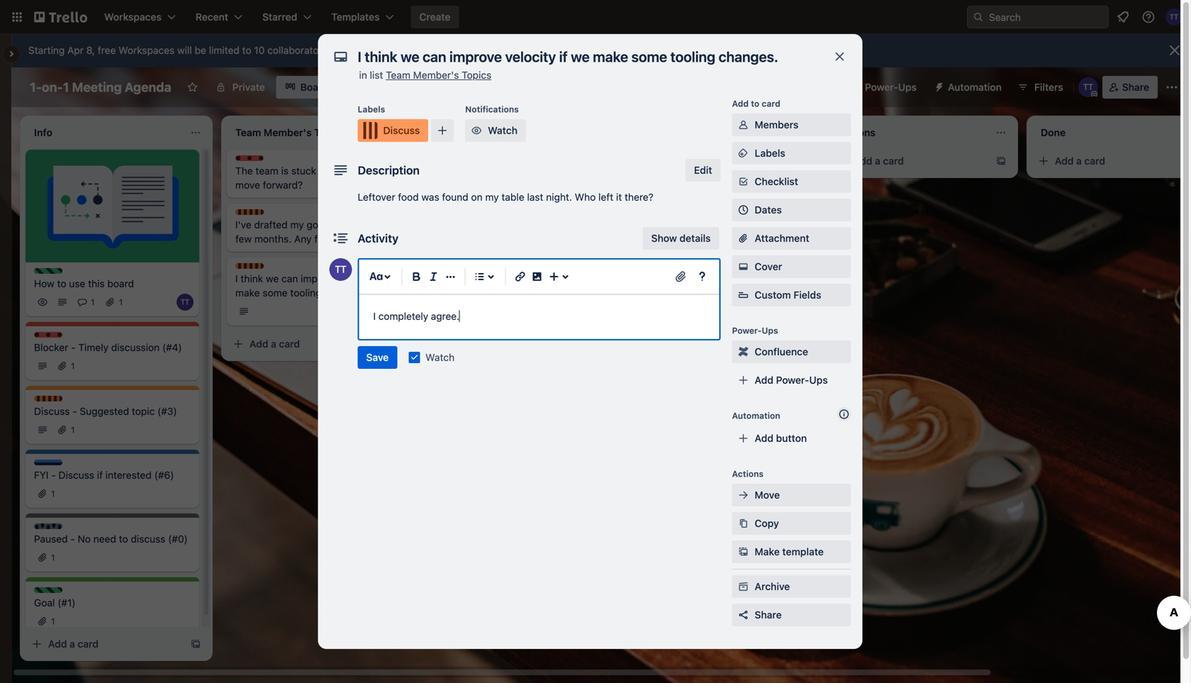 Task type: vqa. For each thing, say whether or not it's contained in the screenshot.
Jams
no



Task type: locate. For each thing, give the bounding box(es) containing it.
to inside the goal how to use this board
[[57, 278, 66, 289]]

sm image left copy on the bottom of the page
[[737, 516, 751, 531]]

0 vertical spatial ups
[[899, 81, 917, 93]]

collaborator
[[417, 44, 472, 56]]

limits
[[474, 44, 498, 56]]

sm image for members
[[737, 118, 751, 132]]

0 horizontal spatial can
[[282, 273, 298, 284]]

for
[[334, 219, 347, 231]]

can inside discuss i think we can improve velocity if we make some tooling changes.
[[282, 273, 298, 284]]

0 notifications image
[[1115, 9, 1132, 26]]

1 horizontal spatial watch
[[488, 124, 518, 136]]

list
[[370, 69, 383, 81]]

0 horizontal spatial on
[[319, 165, 331, 177]]

paused left need
[[48, 524, 78, 534]]

on inside blocker the team is stuck on x, how can we move forward?
[[319, 165, 331, 177]]

1 horizontal spatial share
[[1123, 81, 1150, 93]]

ups up confluence
[[762, 326, 779, 336]]

1 vertical spatial power-
[[732, 326, 762, 336]]

sm image left cover
[[737, 260, 751, 274]]

1 vertical spatial the
[[437, 250, 452, 262]]

add button
[[755, 432, 807, 444]]

automation left filters button at the right of page
[[948, 81, 1002, 93]]

can right how
[[367, 165, 383, 177]]

discuss up some
[[250, 264, 282, 274]]

0 vertical spatial on
[[319, 165, 331, 177]]

goal inside goal best practice blog
[[653, 236, 671, 245]]

color: orange, title: "discuss" element
[[358, 119, 429, 142], [236, 209, 282, 220], [236, 263, 282, 274], [34, 396, 80, 406]]

share left show menu image
[[1123, 81, 1150, 93]]

filters
[[1035, 81, 1064, 93]]

sm image down actions at the bottom
[[737, 488, 751, 502]]

2 vertical spatial power-
[[776, 374, 810, 386]]

1 horizontal spatial share button
[[1103, 76, 1158, 99]]

about
[[388, 44, 414, 56]]

automation
[[948, 81, 1002, 93], [732, 411, 781, 421]]

discuss up months.
[[250, 210, 282, 220]]

attach and insert link image
[[674, 270, 688, 284]]

blocker for -
[[48, 333, 79, 343]]

sm image
[[737, 118, 751, 132], [737, 580, 751, 594]]

developer
[[712, 205, 757, 216]]

share button left show menu image
[[1103, 76, 1158, 99]]

feedback?
[[315, 233, 362, 245]]

blocker left is
[[250, 156, 281, 166]]

2 horizontal spatial ups
[[899, 81, 917, 93]]

0 vertical spatial watch
[[488, 124, 518, 136]]

1 horizontal spatial automation
[[948, 81, 1002, 93]]

Board name text field
[[23, 76, 179, 99]]

-
[[71, 342, 76, 353], [73, 405, 77, 417], [51, 469, 56, 481], [70, 533, 75, 545]]

sm image inside cover link
[[737, 260, 751, 274]]

i left completely
[[373, 310, 376, 322]]

1 inside board name text field
[[63, 79, 69, 95]]

on left x,
[[319, 165, 331, 177]]

0 horizontal spatial watch
[[426, 351, 455, 363]]

discuss inside discuss i think we can improve velocity if we make some tooling changes.
[[250, 264, 282, 274]]

sm image for move
[[737, 488, 751, 502]]

i left think
[[236, 273, 238, 284]]

0 vertical spatial if
[[378, 273, 384, 284]]

the for next
[[349, 219, 364, 231]]

1-
[[30, 79, 42, 95]]

1 horizontal spatial power-
[[776, 374, 810, 386]]

1 down goal goal (#1)
[[51, 616, 55, 626]]

automation up "add button"
[[732, 411, 781, 421]]

to right need
[[119, 533, 128, 545]]

labels down list
[[358, 104, 385, 114]]

timely
[[78, 342, 109, 353]]

add a card button
[[831, 150, 987, 172], [1033, 150, 1189, 172], [630, 270, 786, 293], [428, 276, 585, 299], [227, 333, 383, 355], [26, 633, 182, 655]]

sm image down add to card at the right
[[737, 118, 751, 132]]

power- inside power-ups button
[[865, 81, 899, 93]]

to left 10
[[242, 44, 252, 56]]

changes.
[[324, 287, 366, 299]]

- inside discuss discuss - suggested topic (#3)
[[73, 405, 77, 417]]

sm image right power-ups button
[[929, 76, 948, 96]]

team
[[256, 165, 279, 177]]

color: red, title: "blocker" element
[[236, 155, 281, 166], [34, 332, 79, 343]]

to inside paused paused - no need to discuss (#0)
[[119, 533, 128, 545]]

my inside discuss i've drafted my goals for the next few months. any feedback?
[[290, 219, 304, 231]]

topic
[[132, 405, 155, 417]]

the
[[349, 219, 364, 231], [437, 250, 452, 262]]

1 horizontal spatial can
[[367, 165, 383, 177]]

create button
[[411, 6, 459, 28]]

archive
[[755, 581, 790, 592]]

discuss inside "element"
[[383, 124, 420, 136]]

0 horizontal spatial automation
[[732, 411, 781, 421]]

create from template… image
[[996, 155, 1007, 167], [794, 276, 806, 287], [392, 338, 403, 350], [190, 638, 201, 650]]

on for report?
[[576, 236, 588, 248]]

0 vertical spatial color: red, title: "blocker" element
[[236, 155, 281, 166]]

goal inside the goal how to use this board
[[48, 269, 67, 279]]

on right found
[[471, 191, 483, 203]]

description
[[358, 164, 420, 177]]

sm image inside move link
[[737, 488, 751, 502]]

- up "color: black, title: "paused"" "element"
[[51, 469, 56, 481]]

- for paused
[[70, 533, 75, 545]]

1 down blocker blocker - timely discussion (#4)
[[71, 361, 75, 371]]

- for fyi
[[51, 469, 56, 481]]

color: red, title: "blocker" element down how
[[34, 332, 79, 343]]

if
[[378, 273, 384, 284], [97, 469, 103, 481]]

sm image inside watch button
[[470, 123, 484, 138]]

sm image inside automation button
[[929, 76, 948, 96]]

goals
[[307, 219, 331, 231]]

members link
[[732, 113, 852, 136]]

private
[[232, 81, 265, 93]]

0 vertical spatial terry turtle (terryturtle) image
[[1166, 9, 1183, 26]]

0 vertical spatial i
[[236, 273, 238, 284]]

share
[[1123, 81, 1150, 93], [755, 609, 782, 621]]

color: blue, title: "fyi" element
[[34, 460, 62, 470]]

0 vertical spatial share
[[1123, 81, 1150, 93]]

share down the archive
[[755, 609, 782, 621]]

0 horizontal spatial i
[[236, 273, 238, 284]]

on right "feedback"
[[576, 236, 588, 248]]

sm image inside labels link
[[737, 146, 751, 160]]

1 vertical spatial color: red, title: "blocker" element
[[34, 332, 79, 343]]

the right "for" at the left of the page
[[349, 219, 364, 231]]

1 vertical spatial sm image
[[737, 580, 751, 594]]

goal for mentor
[[653, 196, 671, 206]]

goal how to use this board
[[34, 269, 134, 289]]

0 vertical spatial can
[[367, 165, 383, 177]]

1 right 1-
[[63, 79, 69, 95]]

0 horizontal spatial ups
[[762, 326, 779, 336]]

is
[[281, 165, 289, 177]]

discuss for discuss
[[383, 124, 420, 136]]

the
[[236, 165, 253, 177]]

1 horizontal spatial terry turtle (terryturtle) image
[[1166, 9, 1183, 26]]

sm image inside "make template" link
[[737, 545, 751, 559]]

sm image for watch
[[470, 123, 484, 138]]

if right velocity
[[378, 273, 384, 284]]

add
[[732, 99, 749, 109], [854, 155, 873, 167], [1056, 155, 1074, 167], [653, 276, 671, 287], [451, 281, 470, 293], [250, 338, 268, 350], [755, 374, 774, 386], [755, 432, 774, 444], [48, 638, 67, 650]]

watch down notifications
[[488, 124, 518, 136]]

add inside button
[[755, 432, 774, 444]]

- left the no
[[70, 533, 75, 545]]

1 vertical spatial can
[[282, 273, 298, 284]]

automation button
[[929, 76, 1011, 99]]

1 horizontal spatial power-ups
[[865, 81, 917, 93]]

1 horizontal spatial color: red, title: "blocker" element
[[236, 155, 281, 166]]

no
[[78, 533, 91, 545]]

blocker inside blocker the team is stuck on x, how can we move forward?
[[250, 156, 281, 166]]

on inside can you please give feedback on the report?
[[576, 236, 588, 248]]

0 vertical spatial the
[[349, 219, 364, 231]]

feedback
[[531, 236, 574, 248]]

sm image inside archive 'link'
[[737, 580, 751, 594]]

sm image left the archive
[[737, 580, 751, 594]]

show details link
[[643, 227, 720, 250]]

discuss up "description"
[[383, 124, 420, 136]]

membership
[[437, 196, 494, 208]]

color: orange, title: "discuss" element up make
[[236, 263, 282, 274]]

0 horizontal spatial share button
[[732, 604, 852, 626]]

0 vertical spatial power-ups
[[865, 81, 917, 93]]

goal inside goal mentor another developer
[[653, 196, 671, 206]]

1 vertical spatial i
[[373, 310, 376, 322]]

1 vertical spatial terry turtle (terryturtle) image
[[330, 258, 352, 281]]

1 sm image from the top
[[737, 118, 751, 132]]

sm image for labels
[[737, 146, 751, 160]]

0 horizontal spatial terry turtle (terryturtle) image
[[177, 294, 194, 311]]

blocker - timely discussion (#4) link
[[34, 340, 191, 355]]

- for discuss
[[73, 405, 77, 417]]

discuss left interested
[[59, 469, 94, 481]]

board
[[301, 81, 328, 93]]

- left suggested
[[73, 405, 77, 417]]

who
[[575, 191, 596, 203]]

goal for how
[[48, 269, 67, 279]]

0 vertical spatial my
[[486, 191, 499, 203]]

1 horizontal spatial terry turtle (terryturtle) image
[[1079, 77, 1099, 97]]

edit
[[694, 164, 713, 176]]

1 horizontal spatial i
[[373, 310, 376, 322]]

months.
[[255, 233, 292, 245]]

create from template… image
[[593, 282, 604, 293]]

terry turtle (terryturtle) image right open information menu icon
[[1166, 9, 1183, 26]]

color: red, title: "blocker" element up the move
[[236, 155, 281, 166]]

fyi - discuss if interested (#6) link
[[34, 468, 191, 482]]

power-ups inside button
[[865, 81, 917, 93]]

0 horizontal spatial share
[[755, 609, 782, 621]]

(#6)
[[154, 469, 174, 481]]

need
[[93, 533, 116, 545]]

open help dialog image
[[694, 268, 711, 285]]

0 vertical spatial sm image
[[737, 118, 751, 132]]

think
[[241, 273, 263, 284]]

ups inside power-ups button
[[899, 81, 917, 93]]

1 vertical spatial my
[[290, 219, 304, 231]]

1 vertical spatial share button
[[732, 604, 852, 626]]

sm image down notifications
[[470, 123, 484, 138]]

save
[[366, 351, 389, 363]]

1 horizontal spatial if
[[378, 273, 384, 284]]

2 vertical spatial on
[[576, 236, 588, 248]]

color: red, title: "blocker" element for blocker - timely discussion (#4)
[[34, 332, 79, 343]]

in
[[359, 69, 367, 81]]

to left use
[[57, 278, 66, 289]]

sm image inside members link
[[737, 118, 751, 132]]

checklist
[[755, 176, 799, 187]]

color: green, title: "goal" element for best practice blog
[[638, 235, 671, 245]]

notifications
[[465, 104, 519, 114]]

0 horizontal spatial power-
[[732, 326, 762, 336]]

1 vertical spatial on
[[471, 191, 483, 203]]

0 vertical spatial labels
[[358, 104, 385, 114]]

sm image left make
[[737, 545, 751, 559]]

2 horizontal spatial on
[[576, 236, 588, 248]]

ups left automation button
[[899, 81, 917, 93]]

terry turtle (terryturtle) image
[[1166, 9, 1183, 26], [177, 294, 194, 311]]

the inside can you please give feedback on the report?
[[437, 250, 452, 262]]

agenda
[[125, 79, 171, 95]]

italic ⌘i image
[[425, 268, 442, 285]]

my
[[486, 191, 499, 203], [290, 219, 304, 231]]

terry turtle (terryturtle) image up (#4)
[[177, 294, 194, 311]]

0 horizontal spatial if
[[97, 469, 103, 481]]

dates
[[755, 204, 782, 216]]

sm image for archive
[[737, 580, 751, 594]]

discuss down timely
[[48, 397, 80, 406]]

1 vertical spatial ups
[[762, 326, 779, 336]]

confluence
[[755, 346, 809, 358]]

1 vertical spatial if
[[97, 469, 103, 481]]

show menu image
[[1165, 80, 1180, 94]]

discussion
[[111, 342, 160, 353]]

- inside blocker blocker - timely discussion (#4)
[[71, 342, 76, 353]]

0 horizontal spatial color: red, title: "blocker" element
[[34, 332, 79, 343]]

1-on-1 meeting agenda
[[30, 79, 171, 95]]

2 vertical spatial ups
[[810, 374, 828, 386]]

lists image
[[471, 268, 488, 285]]

color: orange, title: "discuss" element for i've drafted my goals for the next few months. any feedback?
[[236, 209, 282, 220]]

0 horizontal spatial power-ups
[[732, 326, 779, 336]]

power- inside add power-ups link
[[776, 374, 810, 386]]

ups inside add power-ups link
[[810, 374, 828, 386]]

color: green, title: "goal" element
[[638, 195, 671, 206], [638, 235, 671, 245], [34, 268, 67, 279], [34, 587, 67, 598]]

- inside fyi fyi - discuss if interested (#6)
[[51, 469, 56, 481]]

watch down agree.
[[426, 351, 455, 363]]

color: orange, title: "discuss" element for discuss - suggested topic (#3)
[[34, 396, 80, 406]]

terry turtle (terryturtle) image right filters at top right
[[1079, 77, 1099, 97]]

it
[[616, 191, 622, 203]]

we right text styles icon
[[387, 273, 400, 284]]

can up some
[[282, 273, 298, 284]]

ups up add button button
[[810, 374, 828, 386]]

the down the can
[[437, 250, 452, 262]]

discuss inside fyi fyi - discuss if interested (#6)
[[59, 469, 94, 481]]

0 horizontal spatial my
[[290, 219, 304, 231]]

share button down archive 'link'
[[732, 604, 852, 626]]

1 horizontal spatial labels
[[755, 147, 786, 159]]

we inside blocker the team is stuck on x, how can we move forward?
[[386, 165, 399, 177]]

color: orange, title: "discuss" element up months.
[[236, 209, 282, 220]]

share button
[[1103, 76, 1158, 99], [732, 604, 852, 626]]

power-ups
[[865, 81, 917, 93], [732, 326, 779, 336]]

0 vertical spatial automation
[[948, 81, 1002, 93]]

sm image for automation
[[929, 76, 948, 96]]

search image
[[973, 11, 985, 23]]

color: orange, title: "discuss" element up color: blue, title: "fyi" element
[[34, 396, 80, 406]]

1 horizontal spatial on
[[471, 191, 483, 203]]

labels
[[358, 104, 385, 114], [755, 147, 786, 159]]

if left interested
[[97, 469, 103, 481]]

my up any
[[290, 219, 304, 231]]

last
[[527, 191, 544, 203]]

1 vertical spatial terry turtle (terryturtle) image
[[177, 294, 194, 311]]

discuss inside discuss i've drafted my goals for the next few months. any feedback?
[[250, 210, 282, 220]]

the inside discuss i've drafted my goals for the next few months. any feedback?
[[349, 219, 364, 231]]

2 sm image from the top
[[737, 580, 751, 594]]

the for report?
[[437, 250, 452, 262]]

0 vertical spatial power-
[[865, 81, 899, 93]]

color: red, title: "blocker" element for the team is stuck on x, how can we move forward?
[[236, 155, 281, 166]]

give
[[510, 236, 529, 248]]

sm image left confluence
[[737, 345, 751, 359]]

move link
[[732, 484, 852, 506]]

mentor another developer link
[[638, 204, 803, 218]]

sm image inside "copy" link
[[737, 516, 751, 531]]

be
[[195, 44, 206, 56]]

- left timely
[[71, 342, 76, 353]]

8,
[[86, 44, 95, 56]]

link image
[[512, 268, 529, 285]]

2 horizontal spatial power-
[[865, 81, 899, 93]]

labels up checklist
[[755, 147, 786, 159]]

0 horizontal spatial terry turtle (terryturtle) image
[[330, 258, 352, 281]]

was
[[422, 191, 440, 203]]

practice
[[662, 244, 699, 256]]

None text field
[[351, 44, 819, 70]]

0 horizontal spatial the
[[349, 219, 364, 231]]

sm image
[[929, 76, 948, 96], [470, 123, 484, 138], [737, 146, 751, 160], [737, 260, 751, 274], [737, 345, 751, 359], [737, 488, 751, 502], [737, 516, 751, 531], [737, 545, 751, 559]]

1 down discuss discuss - suggested topic (#3)
[[71, 425, 75, 435]]

blocker blocker - timely discussion (#4)
[[34, 333, 182, 353]]

terry turtle (terryturtle) image
[[1079, 77, 1099, 97], [330, 258, 352, 281]]

a
[[875, 155, 881, 167], [1077, 155, 1082, 167], [674, 276, 679, 287], [472, 281, 478, 293], [271, 338, 277, 350], [70, 638, 75, 650]]

sm image up the manage time chaos link
[[737, 146, 751, 160]]

terry turtle (terryturtle) image up changes. at top left
[[330, 258, 352, 281]]

blocker for team
[[250, 156, 281, 166]]

starting apr 8, free workspaces will be limited to 10 collaborators. learn more about collaborator limits
[[28, 44, 498, 56]]

primary element
[[0, 0, 1192, 34]]

(#3)
[[157, 405, 177, 417]]

paused
[[48, 524, 78, 534], [34, 533, 68, 545]]

automation inside button
[[948, 81, 1002, 93]]

limited
[[209, 44, 240, 56]]

1 down "color: black, title: "paused"" "element"
[[51, 553, 55, 563]]

0 vertical spatial share button
[[1103, 76, 1158, 99]]

my left table
[[486, 191, 499, 203]]

we up some
[[266, 273, 279, 284]]

discuss for discuss i think we can improve velocity if we make some tooling changes.
[[250, 264, 282, 274]]

cover
[[755, 261, 783, 272]]

1 horizontal spatial ups
[[810, 374, 828, 386]]

agree.
[[431, 310, 460, 322]]

power-
[[865, 81, 899, 93], [732, 326, 762, 336], [776, 374, 810, 386]]

discuss for discuss i've drafted my goals for the next few months. any feedback?
[[250, 210, 282, 220]]

1 horizontal spatial the
[[437, 250, 452, 262]]

table
[[502, 191, 525, 203]]

completely
[[379, 310, 428, 322]]

- inside paused paused - no need to discuss (#0)
[[70, 533, 75, 545]]

we up leftover
[[386, 165, 399, 177]]

blocker down use
[[48, 333, 79, 343]]

more formatting image
[[442, 268, 459, 285]]

add a card
[[854, 155, 904, 167], [1056, 155, 1106, 167], [653, 276, 703, 287], [451, 281, 501, 293], [250, 338, 300, 350], [48, 638, 99, 650]]

make template
[[755, 546, 824, 558]]

copy link
[[732, 512, 852, 535]]



Task type: describe. For each thing, give the bounding box(es) containing it.
attachment
[[755, 232, 810, 244]]

goal for best
[[653, 236, 671, 245]]

1 down color: blue, title: "fyi" element
[[51, 489, 55, 499]]

goal best practice blog
[[638, 236, 722, 256]]

i inside discuss i think we can improve velocity if we make some tooling changes.
[[236, 273, 238, 284]]

filters button
[[1014, 76, 1068, 99]]

blog
[[702, 244, 722, 256]]

free
[[98, 44, 116, 56]]

bold ⌘b image
[[408, 268, 425, 285]]

button
[[776, 432, 807, 444]]

make
[[755, 546, 780, 558]]

0 horizontal spatial labels
[[358, 104, 385, 114]]

labels link
[[732, 142, 852, 165]]

cover link
[[732, 255, 852, 278]]

1 vertical spatial power-ups
[[732, 326, 779, 336]]

interested
[[106, 469, 152, 481]]

discuss i've drafted my goals for the next few months. any feedback?
[[236, 210, 387, 245]]

open information menu image
[[1142, 10, 1156, 24]]

dates button
[[732, 199, 852, 221]]

add power-ups link
[[732, 369, 852, 392]]

goal (#1) link
[[34, 596, 191, 610]]

some
[[263, 287, 288, 299]]

learn
[[333, 44, 359, 56]]

Search field
[[985, 6, 1109, 28]]

collaborators.
[[268, 44, 330, 56]]

on for how
[[319, 165, 331, 177]]

goal goal (#1)
[[34, 588, 76, 609]]

1 vertical spatial share
[[755, 609, 782, 621]]

another
[[674, 205, 709, 216]]

1 down this
[[91, 297, 95, 307]]

any
[[294, 233, 312, 245]]

chaos
[[700, 165, 728, 177]]

please
[[477, 236, 507, 248]]

details
[[680, 232, 711, 244]]

private button
[[207, 76, 274, 99]]

fyi fyi - discuss if interested (#6)
[[34, 460, 174, 481]]

few
[[236, 233, 252, 245]]

tooling
[[290, 287, 322, 299]]

watch inside button
[[488, 124, 518, 136]]

goal for goal
[[48, 588, 67, 598]]

more
[[361, 44, 385, 56]]

you
[[458, 236, 474, 248]]

how to use this board link
[[34, 277, 191, 291]]

i inside text field
[[373, 310, 376, 322]]

make template link
[[732, 541, 852, 563]]

actions
[[732, 469, 764, 479]]

next
[[367, 219, 387, 231]]

discuss for discuss discuss - suggested topic (#3)
[[48, 397, 80, 406]]

board link
[[276, 76, 337, 99]]

sm image for confluence
[[737, 345, 751, 359]]

make
[[236, 287, 260, 299]]

1 horizontal spatial my
[[486, 191, 499, 203]]

Main content area, start typing to enter text. text field
[[373, 308, 705, 325]]

1 vertical spatial automation
[[732, 411, 781, 421]]

show details
[[652, 232, 711, 244]]

(#0)
[[168, 533, 188, 545]]

can inside blocker the team is stuck on x, how can we move forward?
[[367, 165, 383, 177]]

paused left the no
[[34, 533, 68, 545]]

color: green, title: "goal" element for goal (#1)
[[34, 587, 67, 598]]

discuss left suggested
[[34, 405, 70, 417]]

1 vertical spatial watch
[[426, 351, 455, 363]]

1 down board
[[119, 297, 123, 307]]

suggested
[[80, 405, 129, 417]]

color: black, title: "paused" element
[[34, 524, 78, 534]]

move
[[236, 179, 260, 191]]

starting
[[28, 44, 65, 56]]

mentor
[[638, 205, 671, 216]]

report?
[[454, 250, 488, 262]]

in list team member's topics
[[359, 69, 492, 81]]

learn more about collaborator limits link
[[333, 44, 498, 56]]

0 vertical spatial terry turtle (terryturtle) image
[[1079, 77, 1099, 97]]

1 vertical spatial labels
[[755, 147, 786, 159]]

this
[[88, 278, 105, 289]]

how
[[34, 278, 54, 289]]

color: orange, title: "discuss" element up "description"
[[358, 119, 429, 142]]

add to card
[[732, 99, 781, 109]]

team
[[386, 69, 411, 81]]

will
[[177, 44, 192, 56]]

discuss i think we can improve velocity if we make some tooling changes.
[[236, 264, 400, 299]]

i've
[[236, 219, 252, 231]]

discuss
[[131, 533, 165, 545]]

velocity
[[340, 273, 376, 284]]

i've drafted my goals for the next few months. any feedback? link
[[236, 218, 400, 246]]

left
[[599, 191, 614, 203]]

color: orange, title: "discuss" element for i think we can improve velocity if we make some tooling changes.
[[236, 263, 282, 274]]

member's
[[413, 69, 459, 81]]

team member's topics link
[[386, 69, 492, 81]]

star or unstar board image
[[187, 82, 198, 93]]

membership link
[[437, 195, 602, 209]]

text styles image
[[368, 268, 385, 285]]

custom
[[755, 289, 791, 301]]

color: green, title: "goal" element for how to use this board
[[34, 268, 67, 279]]

time
[[678, 165, 698, 177]]

sm image for make template
[[737, 545, 751, 559]]

- for blocker
[[71, 342, 76, 353]]

editor toolbar toolbar
[[365, 265, 714, 288]]

to up members
[[751, 99, 760, 109]]

can you please give feedback on the report?
[[437, 236, 588, 262]]

edit button
[[686, 159, 721, 182]]

color: green, title: "goal" element for mentor another developer
[[638, 195, 671, 206]]

board
[[107, 278, 134, 289]]

sm image for copy
[[737, 516, 751, 531]]

if inside fyi fyi - discuss if interested (#6)
[[97, 469, 103, 481]]

if inside discuss i think we can improve velocity if we make some tooling changes.
[[378, 273, 384, 284]]

night.
[[546, 191, 572, 203]]

image image
[[529, 268, 546, 285]]

workspaces
[[119, 44, 175, 56]]

back to home image
[[34, 6, 87, 28]]

can you please give feedback on the report? link
[[437, 235, 602, 263]]

copy
[[755, 517, 779, 529]]

blocker left timely
[[34, 342, 68, 353]]

sm image for cover
[[737, 260, 751, 274]]



